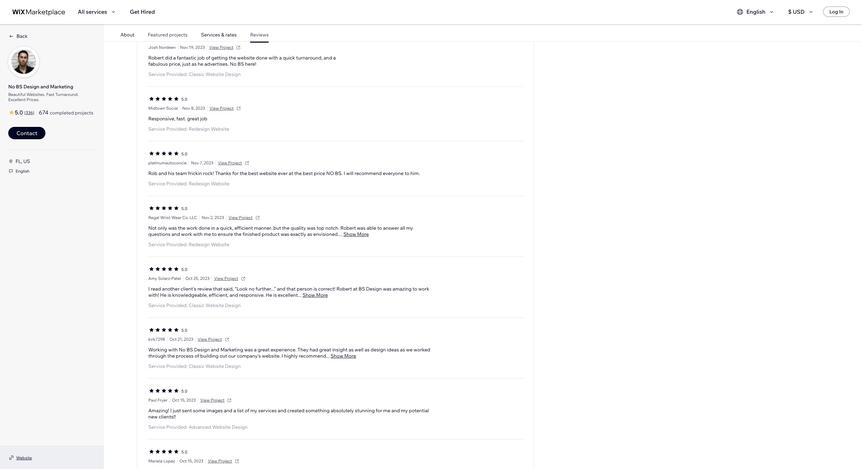 Task type: vqa. For each thing, say whether or not it's contained in the screenshot.


Task type: describe. For each thing, give the bounding box(es) containing it.
classic for 21,
[[189, 364, 205, 370]]

social
[[166, 106, 178, 111]]

no inside robert did a fantastic job of getting the website done with a quick turnaround, and a fabulous price, just as he advertises.  no bs here!
[[230, 61, 237, 67]]

turnaround,
[[296, 55, 323, 61]]

oct for amy solarz-patel
[[186, 276, 193, 281]]

5.0 ( 336 )
[[15, 109, 34, 116]]

0 horizontal spatial for
[[232, 170, 239, 177]]

advanced
[[189, 425, 211, 431]]

2 horizontal spatial is
[[314, 286, 317, 292]]

something
[[306, 408, 330, 414]]

projects inside 674 completed projects
[[75, 110, 93, 116]]

images
[[207, 408, 223, 414]]

website for oct 15, 2023
[[212, 425, 231, 431]]

price
[[314, 170, 325, 177]]

to inside i read another client's review that said, "look no further..." and that person is correct! robert at bs design was amazing to work with! he is knowledgeable, efficient, and responsive. he is excellent
[[413, 286, 418, 292]]

the right thanks
[[240, 170, 247, 177]]

usd
[[794, 8, 805, 15]]

5.0 left (
[[15, 109, 23, 116]]

list
[[237, 408, 244, 414]]

show more button for robert
[[303, 292, 328, 298]]

service provided: redesign website for job
[[148, 126, 229, 132]]

0 horizontal spatial is
[[168, 292, 171, 298]]

bs inside i read another client's review that said, "look no further..." and that person is correct! robert at bs design was amazing to work with! he is knowledgeable, efficient, and responsive. he is excellent
[[359, 286, 365, 292]]

him.
[[411, 170, 420, 177]]

view project link for josh nordeen
[[209, 44, 242, 50]]

design down "said,"
[[225, 303, 241, 309]]

as left well
[[349, 347, 354, 353]]

$ usd
[[789, 8, 805, 15]]

did
[[165, 55, 172, 61]]

contact button
[[8, 127, 46, 139]]

classic for 19,
[[189, 71, 205, 77]]

completed
[[50, 110, 74, 116]]

show for top
[[344, 231, 356, 237]]

all services button
[[78, 8, 118, 16]]

336
[[26, 110, 33, 115]]

3 redesign from the top
[[189, 242, 210, 248]]

hired
[[141, 8, 155, 15]]

oct for kirk7298
[[170, 337, 177, 342]]

fl,
[[16, 158, 22, 165]]

fabulous
[[148, 61, 168, 67]]

view for regal wrist wear co.  llc
[[229, 215, 238, 220]]

price,
[[169, 61, 181, 67]]

... for top
[[339, 231, 344, 237]]

correct!
[[318, 286, 336, 292]]

5.0 for amy solarz-patel
[[182, 267, 188, 272]]

bs inside no bs design and marketing beautiful websites. fast turnaround. excellent prices.
[[16, 84, 22, 90]]

my left potential
[[401, 408, 408, 414]]

option group for mariela lopez
[[148, 449, 179, 457]]

clients!!
[[159, 414, 176, 420]]

done inside not only was the work done in a quick, efficient manner..but the quality was top notch. robert was able to answer all my questions and work with me to ensure the finished product was exactly as envisioned.
[[199, 225, 210, 231]]

view project for kirk7298
[[198, 337, 222, 342]]

will
[[346, 170, 354, 177]]

show more for as
[[331, 353, 356, 359]]

exactly
[[291, 231, 306, 237]]

the inside robert did a fantastic job of getting the website done with a quick turnaround, and a fabulous price, just as he advertises.  no bs here!
[[229, 55, 236, 61]]

no bs design and marketing beautiful websites. fast turnaround. excellent prices.
[[8, 84, 79, 102]]

and right further..."
[[277, 286, 286, 292]]

and left potential
[[392, 408, 400, 414]]

as left the we
[[400, 347, 405, 353]]

i read another client's review that said, "look no further..." and that person is correct! robert at bs design was amazing to work with! he is knowledgeable, efficient, and responsive. he is excellent
[[148, 286, 430, 298]]

ensure
[[218, 231, 233, 237]]

ever
[[278, 170, 288, 177]]

service for josh nordeen
[[148, 71, 165, 77]]

service for regal wrist wear co.  llc
[[148, 242, 165, 248]]

option group for amy solarz-patel
[[148, 266, 179, 274]]

provided: for paul fryer
[[166, 425, 188, 431]]

show for insight
[[331, 353, 344, 359]]

a right turnaround,
[[333, 55, 336, 61]]

website.
[[262, 353, 281, 359]]

project for regal wrist wear co.  llc
[[239, 215, 253, 220]]

get hired link
[[130, 8, 155, 16]]

design down list
[[232, 425, 248, 431]]

view for mariela lopez
[[208, 459, 217, 464]]

solarz-
[[158, 276, 171, 281]]

paul fryer
[[148, 398, 168, 403]]

1 service from the top
[[148, 10, 165, 16]]

view project for mariela lopez
[[208, 459, 232, 464]]

absolutely
[[331, 408, 354, 414]]

had
[[310, 347, 318, 353]]

josh
[[148, 45, 158, 50]]

website for nov 8, 2023
[[211, 126, 229, 132]]

view project link for paul fryer
[[200, 398, 233, 404]]

and right efficient,
[[230, 292, 238, 298]]

robert inside i read another client's review that said, "look no further..." and that person is correct! robert at bs design was amazing to work with! he is knowledgeable, efficient, and responsive. he is excellent
[[337, 286, 352, 292]]

in
[[840, 9, 844, 15]]

not only was the work done in a quick, efficient manner..but the quality was top notch. robert was able to answer all my questions and work with me to ensure the finished product was exactly as envisioned.
[[148, 225, 413, 237]]

i left will
[[344, 170, 345, 177]]

back
[[17, 33, 28, 39]]

project for midtown  social
[[220, 106, 234, 111]]

view project for midtown  social
[[210, 106, 234, 111]]

a right did on the top left of page
[[173, 55, 176, 61]]

website link
[[16, 455, 32, 462]]

redesign for team
[[189, 181, 210, 187]]

his
[[168, 170, 175, 177]]

2 that from the left
[[287, 286, 296, 292]]

midtown  social
[[148, 106, 178, 111]]

5.0 for mariela lopez
[[182, 450, 188, 455]]

excellent
[[8, 97, 26, 102]]

i inside working with no bs design and marketing was a great experience.  they had great insight as well as design ideas as we worked through the process of building out our company's website.  i highly recommend
[[282, 353, 283, 359]]

show more button for as
[[331, 353, 356, 359]]

the inside working with no bs design and marketing was a great experience.  they had great insight as well as design ideas as we worked through the process of building out our company's website.  i highly recommend
[[168, 353, 175, 359]]

more for robert
[[316, 292, 328, 298]]

log in
[[830, 9, 844, 15]]

amy solarz-patel
[[148, 276, 181, 281]]

responsive.
[[239, 292, 265, 298]]

was right only
[[168, 225, 177, 231]]

working
[[148, 347, 167, 353]]

contact
[[17, 130, 37, 137]]

amazing
[[393, 286, 412, 292]]

about link
[[121, 32, 135, 38]]

quality
[[291, 225, 306, 231]]

provided: for platinumautoconcie
[[166, 181, 188, 187]]

provided: for amy solarz-patel
[[166, 303, 188, 309]]

view project for paul fryer
[[200, 398, 225, 403]]

view for paul fryer
[[200, 398, 210, 403]]

of inside robert did a fantastic job of getting the website done with a quick turnaround, and a fabulous price, just as he advertises.  no bs here!
[[206, 55, 210, 61]]

back button
[[8, 33, 28, 39]]

1 horizontal spatial website
[[259, 170, 277, 177]]

client's
[[181, 286, 196, 292]]

robert inside not only was the work done in a quick, efficient manner..but the quality was top notch. robert was able to answer all my questions and work with me to ensure the finished product was exactly as envisioned.
[[341, 225, 356, 231]]

2023 for josh nordeen
[[195, 45, 205, 50]]

... for correct!
[[298, 292, 303, 298]]

1 vertical spatial job
[[200, 116, 207, 122]]

excellent
[[278, 292, 298, 298]]

7,
[[200, 161, 203, 166]]

provided: for kirk7298
[[166, 364, 188, 370]]

project for mariela lopez
[[218, 459, 232, 464]]

oct 25, 2023
[[186, 276, 210, 281]]

kirk7298
[[148, 337, 165, 342]]

quick
[[283, 55, 295, 61]]

services & rates link
[[201, 32, 237, 38]]

1 horizontal spatial is
[[273, 292, 277, 298]]

no
[[249, 286, 255, 292]]

5.0 for platinumautoconcie
[[182, 152, 188, 157]]

mariela
[[148, 459, 163, 464]]

log in button
[[824, 7, 850, 17]]

the down co. on the top left of page
[[178, 225, 186, 231]]

674
[[39, 109, 48, 116]]

websites.
[[27, 92, 45, 97]]

show for correct!
[[303, 292, 315, 298]]

services inside button
[[86, 8, 107, 15]]

0 vertical spatial at
[[289, 170, 293, 177]]

design up rates
[[225, 10, 241, 16]]

highly
[[284, 353, 298, 359]]

some
[[193, 408, 206, 414]]

responsive, fast. great job
[[148, 116, 207, 122]]

lopez
[[164, 459, 175, 464]]

well
[[355, 347, 364, 353]]

nov for team
[[191, 161, 199, 166]]

show more button for notch.
[[344, 231, 369, 237]]

nov 19, 2023
[[180, 45, 205, 50]]

nov left 2,
[[202, 215, 210, 220]]

was left top
[[307, 225, 316, 231]]

a inside not only was the work done in a quick, efficient manner..but the quality was top notch. robert was able to answer all my questions and work with me to ensure the finished product was exactly as envisioned.
[[216, 225, 219, 231]]

quick,
[[220, 225, 234, 231]]

and left list
[[224, 408, 233, 414]]

to left him.
[[405, 170, 410, 177]]

a inside working with no bs design and marketing was a great experience.  they had great insight as well as design ideas as we worked through the process of building out our company's website.  i highly recommend
[[254, 347, 257, 353]]

service provided: advanced website design
[[148, 425, 248, 431]]

and inside no bs design and marketing beautiful websites. fast turnaround. excellent prices.
[[40, 84, 49, 90]]

&
[[221, 32, 225, 38]]

out
[[220, 353, 227, 359]]

service for kirk7298
[[148, 364, 165, 370]]

view project for regal wrist wear co.  llc
[[229, 215, 253, 220]]

marketing inside working with no bs design and marketing was a great experience.  they had great insight as well as design ideas as we worked through the process of building out our company's website.  i highly recommend
[[221, 347, 243, 353]]

view project for josh nordeen
[[209, 45, 234, 50]]

view project for amy solarz-patel
[[214, 276, 238, 281]]

for inside amazing!  i just sent some images and a list of my services and created something absolutely stunning for me and my potential new clients!!
[[376, 408, 382, 414]]

2023 for amy solarz-patel
[[200, 276, 210, 281]]

2 best from the left
[[303, 170, 313, 177]]

review
[[198, 286, 212, 292]]

nov 7, 2023
[[191, 161, 214, 166]]

1 he from the left
[[160, 292, 167, 298]]

was left the able
[[357, 225, 366, 231]]

beautiful
[[8, 92, 26, 97]]

rob and his team frickin rock! thanks for the best website ever at the best price no bs. i will recommend everyone to him.
[[148, 170, 420, 177]]

5.0 for kirk7298
[[182, 328, 188, 333]]

674 completed projects
[[39, 109, 93, 116]]

(
[[24, 110, 26, 115]]

service for platinumautoconcie
[[148, 181, 165, 187]]

reviews
[[250, 32, 269, 38]]

show more for notch.
[[344, 231, 369, 237]]

and left his on the left top of the page
[[159, 170, 167, 177]]

1 horizontal spatial projects
[[169, 32, 188, 38]]

service provided: redesign website for team
[[148, 181, 229, 187]]



Task type: locate. For each thing, give the bounding box(es) containing it.
"look
[[235, 286, 248, 292]]

service for midtown  social
[[148, 126, 165, 132]]

1 horizontal spatial more
[[345, 353, 356, 359]]

read
[[151, 286, 161, 292]]

of
[[206, 55, 210, 61], [195, 353, 199, 359], [245, 408, 249, 414]]

2 horizontal spatial more
[[357, 231, 369, 237]]

2 horizontal spatial no
[[230, 61, 237, 67]]

english down fl, us
[[16, 169, 30, 174]]

as right well
[[365, 347, 370, 353]]

no
[[230, 61, 237, 67], [8, 84, 15, 90], [179, 347, 186, 353]]

5.0 up oct 21, 2023
[[182, 328, 188, 333]]

15, up sent
[[180, 398, 186, 403]]

5 option group from the top
[[148, 266, 179, 274]]

project for platinumautoconcie
[[228, 161, 242, 166]]

oct 15, 2023 for paul fryer
[[172, 398, 196, 403]]

5.0 down service provided: advanced website design
[[182, 450, 188, 455]]

that
[[213, 286, 222, 292], [287, 286, 296, 292]]

2 horizontal spatial of
[[245, 408, 249, 414]]

nov left the 19,
[[180, 45, 188, 50]]

8,
[[191, 106, 195, 111]]

0 vertical spatial done
[[256, 55, 268, 61]]

1 vertical spatial more
[[316, 292, 328, 298]]

2023 right lopez
[[194, 459, 204, 464]]

provided:
[[166, 10, 188, 16], [166, 71, 188, 77], [166, 126, 188, 132], [166, 181, 188, 187], [166, 242, 188, 248], [166, 303, 188, 309], [166, 364, 188, 370], [166, 425, 188, 431]]

is left excellent
[[273, 292, 277, 298]]

1 best from the left
[[248, 170, 258, 177]]

website for nov 2, 2023
[[211, 242, 229, 248]]

nov 8, 2023
[[183, 106, 205, 111]]

design inside i read another client's review that said, "look no further..." and that person is correct! robert at bs design was amazing to work with! he is knowledgeable, efficient, and responsive. he is excellent
[[366, 286, 382, 292]]

amazing!  i just sent some images and a list of my services and created something absolutely stunning for me and my potential new clients!!
[[148, 408, 429, 420]]

2 classic from the top
[[189, 71, 205, 77]]

0 vertical spatial of
[[206, 55, 210, 61]]

job inside robert did a fantastic job of getting the website done with a quick turnaround, and a fabulous price, just as he advertises.  no bs here!
[[198, 55, 205, 61]]

prices.
[[27, 97, 39, 102]]

1 horizontal spatial of
[[206, 55, 210, 61]]

redesign down llc
[[189, 242, 210, 248]]

provided: for regal wrist wear co.  llc
[[166, 242, 188, 248]]

view for josh nordeen
[[209, 45, 219, 50]]

oct for paul fryer
[[172, 398, 179, 403]]

1 that from the left
[[213, 286, 222, 292]]

2023 for mariela lopez
[[194, 459, 204, 464]]

1 vertical spatial ...
[[298, 292, 303, 298]]

0 vertical spatial recommend
[[355, 170, 382, 177]]

2 horizontal spatial with
[[269, 55, 278, 61]]

0 horizontal spatial just
[[173, 408, 181, 414]]

knowledgeable,
[[172, 292, 208, 298]]

25,
[[194, 276, 199, 281]]

1 horizontal spatial done
[[256, 55, 268, 61]]

2023 for platinumautoconcie
[[204, 161, 214, 166]]

15, right lopez
[[188, 459, 193, 464]]

0 vertical spatial with
[[269, 55, 278, 61]]

provided: down questions
[[166, 242, 188, 248]]

recommend right will
[[355, 170, 382, 177]]

1 horizontal spatial 15,
[[188, 459, 193, 464]]

marketing inside no bs design and marketing beautiful websites. fast turnaround. excellent prices.
[[50, 84, 73, 90]]

of inside working with no bs design and marketing was a great experience.  they had great insight as well as design ideas as we worked through the process of building out our company's website.  i highly recommend
[[195, 353, 199, 359]]

service provided: classic website design down 'process'
[[148, 364, 241, 370]]

0 horizontal spatial marketing
[[50, 84, 73, 90]]

show more right notch.
[[344, 231, 369, 237]]

redesign for job
[[189, 126, 210, 132]]

just inside robert did a fantastic job of getting the website done with a quick turnaround, and a fabulous price, just as he advertises.  no bs here!
[[182, 61, 191, 67]]

15, for lopez
[[188, 459, 193, 464]]

view project link for mariela lopez
[[208, 459, 240, 465]]

5.0 for josh nordeen
[[182, 36, 188, 41]]

english left $
[[747, 8, 766, 15]]

the left quality
[[282, 225, 290, 231]]

just inside amazing!  i just sent some images and a list of my services and created something absolutely stunning for me and my potential new clients!!
[[173, 408, 181, 414]]

project for kirk7298
[[208, 337, 222, 342]]

21,
[[178, 337, 183, 342]]

1 classic from the top
[[189, 10, 205, 16]]

marketing up turnaround.
[[50, 84, 73, 90]]

5.0 up platinumautoconcie
[[182, 152, 188, 157]]

2 vertical spatial of
[[245, 408, 249, 414]]

2 vertical spatial robert
[[337, 286, 352, 292]]

design inside working with no bs design and marketing was a great experience.  they had great insight as well as design ideas as we worked through the process of building out our company's website.  i highly recommend
[[194, 347, 210, 353]]

1 vertical spatial marketing
[[221, 347, 243, 353]]

services inside amazing!  i just sent some images and a list of my services and created something absolutely stunning for me and my potential new clients!!
[[258, 408, 277, 414]]

no inside working with no bs design and marketing was a great experience.  they had great insight as well as design ideas as we worked through the process of building out our company's website.  i highly recommend
[[179, 347, 186, 353]]

5.0 up the nov 19, 2023
[[182, 36, 188, 41]]

english button
[[737, 8, 776, 16]]

0 vertical spatial for
[[232, 170, 239, 177]]

nov left 8,
[[183, 106, 190, 111]]

8 option group from the top
[[148, 449, 179, 457]]

2023 for regal wrist wear co.  llc
[[215, 215, 224, 220]]

our
[[228, 353, 236, 359]]

1 horizontal spatial great
[[258, 347, 270, 353]]

was inside working with no bs design and marketing was a great experience.  they had great insight as well as design ideas as we worked through the process of building out our company's website.  i highly recommend
[[244, 347, 253, 353]]

1 vertical spatial just
[[173, 408, 181, 414]]

0 horizontal spatial that
[[213, 286, 222, 292]]

show more button right notch.
[[344, 231, 369, 237]]

and right turnaround,
[[324, 55, 332, 61]]

bs
[[238, 61, 244, 67], [16, 84, 22, 90], [359, 286, 365, 292], [187, 347, 193, 353]]

view project link for platinumautoconcie
[[218, 160, 250, 166]]

design inside no bs design and marketing beautiful websites. fast turnaround. excellent prices.
[[24, 84, 39, 90]]

manner..but
[[254, 225, 281, 231]]

1 horizontal spatial at
[[353, 286, 358, 292]]

0 vertical spatial website
[[237, 55, 255, 61]]

thanks
[[215, 170, 231, 177]]

1 horizontal spatial english
[[747, 8, 766, 15]]

me inside not only was the work done in a quick, efficient manner..but the quality was top notch. robert was able to answer all my questions and work with me to ensure the finished product was exactly as envisioned.
[[204, 231, 211, 237]]

2 redesign from the top
[[189, 181, 210, 187]]

as inside not only was the work done in a quick, efficient manner..but the quality was top notch. robert was able to answer all my questions and work with me to ensure the finished product was exactly as envisioned.
[[307, 231, 312, 237]]

1 vertical spatial english
[[16, 169, 30, 174]]

company's
[[237, 353, 261, 359]]

2 provided: from the top
[[166, 71, 188, 77]]

... for insight
[[326, 353, 331, 359]]

design down our
[[225, 364, 241, 370]]

efficient,
[[209, 292, 229, 298]]

1 horizontal spatial ...
[[326, 353, 331, 359]]

classic down 'he' at the left top of the page
[[189, 71, 205, 77]]

1 horizontal spatial best
[[303, 170, 313, 177]]

was left the amazing
[[383, 286, 392, 292]]

6 service from the top
[[148, 303, 165, 309]]

further..."
[[256, 286, 276, 292]]

the right getting
[[229, 55, 236, 61]]

redesign down frickin
[[189, 181, 210, 187]]

option group
[[148, 35, 179, 42], [148, 96, 179, 103], [148, 150, 179, 158], [148, 205, 179, 213], [148, 266, 179, 274], [148, 327, 179, 335], [148, 388, 179, 396], [148, 449, 179, 457]]

nov for job
[[183, 106, 190, 111]]

1 vertical spatial services
[[258, 408, 277, 414]]

llc
[[190, 215, 197, 220]]

everyone
[[383, 170, 404, 177]]

platinumautoconcie
[[148, 161, 187, 166]]

0 horizontal spatial of
[[195, 353, 199, 359]]

option group for kirk7298
[[148, 327, 179, 335]]

for right stunning
[[376, 408, 382, 414]]

a left website.
[[254, 347, 257, 353]]

recommend inside working with no bs design and marketing was a great experience.  they had great insight as well as design ideas as we worked through the process of building out our company's website.  i highly recommend
[[299, 353, 326, 359]]

he right with!
[[160, 292, 167, 298]]

oct 15, 2023 up sent
[[172, 398, 196, 403]]

provided: down price,
[[166, 71, 188, 77]]

0 vertical spatial just
[[182, 61, 191, 67]]

2 vertical spatial ...
[[326, 353, 331, 359]]

projects
[[169, 32, 188, 38], [75, 110, 93, 116]]

product
[[262, 231, 280, 237]]

done inside robert did a fantastic job of getting the website done with a quick turnaround, and a fabulous price, just as he advertises.  no bs here!
[[256, 55, 268, 61]]

15, for fryer
[[180, 398, 186, 403]]

with inside not only was the work done in a quick, efficient manner..but the quality was top notch. robert was able to answer all my questions and work with me to ensure the finished product was exactly as envisioned.
[[193, 231, 203, 237]]

and left created
[[278, 408, 286, 414]]

at inside i read another client's review that said, "look no further..." and that person is correct! robert at bs design was amazing to work with! he is knowledgeable, efficient, and responsive. he is excellent
[[353, 286, 358, 292]]

i left highly
[[282, 353, 283, 359]]

5 provided: from the top
[[166, 242, 188, 248]]

i inside amazing!  i just sent some images and a list of my services and created something absolutely stunning for me and my potential new clients!!
[[170, 408, 172, 414]]

option group up wrist
[[148, 205, 179, 213]]

bs inside working with no bs design and marketing was a great experience.  they had great insight as well as design ideas as we worked through the process of building out our company's website.  i highly recommend
[[187, 347, 193, 353]]

work down llc
[[187, 225, 198, 231]]

0 vertical spatial services
[[86, 8, 107, 15]]

english
[[747, 8, 766, 15], [16, 169, 30, 174]]

provided: down 'process'
[[166, 364, 188, 370]]

0 vertical spatial projects
[[169, 32, 188, 38]]

redesign
[[189, 126, 210, 132], [189, 181, 210, 187], [189, 242, 210, 248]]

the right ensure
[[234, 231, 242, 237]]

more for notch.
[[357, 231, 369, 237]]

done down reviews link
[[256, 55, 268, 61]]

1 service provided: classic website design from the top
[[148, 10, 241, 16]]

as
[[192, 61, 197, 67], [307, 231, 312, 237], [349, 347, 354, 353], [365, 347, 370, 353], [400, 347, 405, 353]]

and inside not only was the work done in a quick, efficient manner..but the quality was top notch. robert was able to answer all my questions and work with me to ensure the finished product was exactly as envisioned.
[[172, 231, 180, 237]]

team
[[176, 170, 187, 177]]

turnaround.
[[55, 92, 79, 97]]

1 provided: from the top
[[166, 10, 188, 16]]

a left list
[[234, 408, 236, 414]]

option group up fryer
[[148, 388, 179, 396]]

2 vertical spatial show more button
[[331, 353, 356, 359]]

best
[[248, 170, 258, 177], [303, 170, 313, 177]]

1 horizontal spatial that
[[287, 286, 296, 292]]

with!
[[148, 292, 159, 298]]

3 option group from the top
[[148, 150, 179, 158]]

2 service from the top
[[148, 71, 165, 77]]

0 vertical spatial service provided: redesign website
[[148, 126, 229, 132]]

2023 right 7,
[[204, 161, 214, 166]]

and inside working with no bs design and marketing was a great experience.  they had great insight as well as design ideas as we worked through the process of building out our company's website.  i highly recommend
[[211, 347, 220, 353]]

website inside robert did a fantastic job of getting the website done with a quick turnaround, and a fabulous price, just as he advertises.  no bs here!
[[237, 55, 255, 61]]

1 horizontal spatial with
[[193, 231, 203, 237]]

more right person
[[316, 292, 328, 298]]

experience.
[[271, 347, 297, 353]]

option group for regal wrist wear co.  llc
[[148, 205, 179, 213]]

view for platinumautoconcie
[[218, 161, 227, 166]]

8 service from the top
[[148, 425, 165, 431]]

view project link for regal wrist wear co.  llc
[[229, 215, 261, 221]]

3 provided: from the top
[[166, 126, 188, 132]]

work inside i read another client's review that said, "look no further..." and that person is correct! robert at bs design was amazing to work with! he is knowledgeable, efficient, and responsive. he is excellent
[[419, 286, 430, 292]]

all
[[78, 8, 85, 15]]

0 horizontal spatial done
[[199, 225, 210, 231]]

robert right notch.
[[341, 225, 356, 231]]

to right the amazing
[[413, 286, 418, 292]]

1 vertical spatial me
[[384, 408, 391, 414]]

1 vertical spatial redesign
[[189, 181, 210, 187]]

website for oct 25, 2023
[[206, 303, 224, 309]]

finished
[[243, 231, 261, 237]]

provided: down team
[[166, 181, 188, 187]]

provided: for josh nordeen
[[166, 71, 188, 77]]

show more button right had
[[331, 353, 356, 359]]

with left quick
[[269, 55, 278, 61]]

0 horizontal spatial projects
[[75, 110, 93, 116]]

oct for mariela lopez
[[180, 459, 187, 464]]

1 redesign from the top
[[189, 126, 210, 132]]

nov
[[180, 45, 188, 50], [183, 106, 190, 111], [191, 161, 199, 166], [202, 215, 210, 220]]

0 horizontal spatial ...
[[298, 292, 303, 298]]

classic for 25,
[[189, 303, 205, 309]]

efficient
[[235, 225, 253, 231]]

0 vertical spatial robert
[[148, 55, 164, 61]]

regal
[[148, 215, 159, 220]]

advertises.
[[205, 61, 229, 67]]

2 horizontal spatial great
[[319, 347, 331, 353]]

option group for josh nordeen
[[148, 35, 179, 42]]

with down 21,
[[168, 347, 178, 353]]

service provided: classic website design for 19,
[[148, 71, 241, 77]]

nov 2, 2023
[[202, 215, 224, 220]]

with inside robert did a fantastic job of getting the website done with a quick turnaround, and a fabulous price, just as he advertises.  no bs here!
[[269, 55, 278, 61]]

1 vertical spatial no
[[8, 84, 15, 90]]

2023 right 25,
[[200, 276, 210, 281]]

that left person
[[287, 286, 296, 292]]

0 horizontal spatial english
[[16, 169, 30, 174]]

1 vertical spatial show more button
[[303, 292, 328, 298]]

4 service from the top
[[148, 181, 165, 187]]

provided: for midtown  social
[[166, 126, 188, 132]]

oct right fryer
[[172, 398, 179, 403]]

with inside working with no bs design and marketing was a great experience.  they had great insight as well as design ideas as we worked through the process of building out our company's website.  i highly recommend
[[168, 347, 178, 353]]

7 provided: from the top
[[166, 364, 188, 370]]

0 vertical spatial more
[[357, 231, 369, 237]]

3 service provided: classic website design from the top
[[148, 303, 241, 309]]

0 horizontal spatial at
[[289, 170, 293, 177]]

4 service provided: classic website design from the top
[[148, 364, 241, 370]]

0 horizontal spatial great
[[187, 116, 199, 122]]

me inside amazing!  i just sent some images and a list of my services and created something absolutely stunning for me and my potential new clients!!
[[384, 408, 391, 414]]

2 he from the left
[[266, 292, 272, 298]]

no
[[327, 170, 334, 177]]

$ usd button
[[789, 8, 816, 16]]

a left quick
[[279, 55, 282, 61]]

he
[[160, 292, 167, 298], [266, 292, 272, 298]]

midtown
[[148, 106, 165, 111]]

0 vertical spatial ...
[[339, 231, 344, 237]]

2 service provided: redesign website from the top
[[148, 181, 229, 187]]

2023 for midtown  social
[[196, 106, 205, 111]]

as inside robert did a fantastic job of getting the website done with a quick turnaround, and a fabulous price, just as he advertises.  no bs here!
[[192, 61, 197, 67]]

building
[[200, 353, 219, 359]]

0 horizontal spatial with
[[168, 347, 178, 353]]

3 service provided: redesign website from the top
[[148, 242, 229, 248]]

option group up "solarz-"
[[148, 266, 179, 274]]

view project link for midtown  social
[[210, 105, 242, 111]]

projects up nordeen
[[169, 32, 188, 38]]

english inside button
[[747, 8, 766, 15]]

robert inside robert did a fantastic job of getting the website done with a quick turnaround, and a fabulous price, just as he advertises.  no bs here!
[[148, 55, 164, 61]]

0 vertical spatial me
[[204, 231, 211, 237]]

no down oct 21, 2023
[[179, 347, 186, 353]]

get
[[130, 8, 140, 15]]

no up "beautiful"
[[8, 84, 15, 90]]

service for amy solarz-patel
[[148, 303, 165, 309]]

0 vertical spatial english
[[747, 8, 766, 15]]

service down questions
[[148, 242, 165, 248]]

1 horizontal spatial he
[[266, 292, 272, 298]]

5.0 for paul fryer
[[182, 389, 188, 394]]

that left "said,"
[[213, 286, 222, 292]]

2023 for paul fryer
[[186, 398, 196, 403]]

6 option group from the top
[[148, 327, 179, 335]]

through
[[148, 353, 166, 359]]

0 vertical spatial oct 15, 2023
[[172, 398, 196, 403]]

no right getting
[[230, 61, 237, 67]]

view project for platinumautoconcie
[[218, 161, 242, 166]]

we
[[406, 347, 413, 353]]

design down robert did a fantastic job of getting the website done with a quick turnaround, and a fabulous price, just as he advertises.  no bs here!
[[225, 71, 241, 77]]

1 horizontal spatial me
[[384, 408, 391, 414]]

4 classic from the top
[[189, 364, 205, 370]]

for right thanks
[[232, 170, 239, 177]]

and right only
[[172, 231, 180, 237]]

was left exactly in the left of the page
[[281, 231, 289, 237]]

service down new
[[148, 425, 165, 431]]

featured projects link
[[148, 32, 188, 38]]

view for midtown  social
[[210, 106, 219, 111]]

great down 8,
[[187, 116, 199, 122]]

website for nov 7, 2023
[[211, 181, 229, 187]]

all services
[[78, 8, 107, 15]]

view project link for amy solarz-patel
[[214, 276, 247, 282]]

option group up the mariela lopez
[[148, 449, 179, 457]]

1 vertical spatial robert
[[341, 225, 356, 231]]

7 service from the top
[[148, 364, 165, 370]]

7 option group from the top
[[148, 388, 179, 396]]

2 vertical spatial service provided: redesign website
[[148, 242, 229, 248]]

2023 for kirk7298
[[184, 337, 193, 342]]

services & rates
[[201, 32, 237, 38]]

amy
[[148, 276, 157, 281]]

service down with!
[[148, 303, 165, 309]]

0 vertical spatial 15,
[[180, 398, 186, 403]]

and left out
[[211, 347, 220, 353]]

to right the able
[[378, 225, 382, 231]]

project for amy solarz-patel
[[225, 276, 238, 281]]

0 horizontal spatial he
[[160, 292, 167, 298]]

view for kirk7298
[[198, 337, 207, 342]]

oct 15, 2023
[[172, 398, 196, 403], [180, 459, 204, 464]]

3 service from the top
[[148, 126, 165, 132]]

no inside no bs design and marketing beautiful websites. fast turnaround. excellent prices.
[[8, 84, 15, 90]]

design right 'process'
[[194, 347, 210, 353]]

2 vertical spatial with
[[168, 347, 178, 353]]

1 vertical spatial projects
[[75, 110, 93, 116]]

service for paul fryer
[[148, 425, 165, 431]]

show more button
[[344, 231, 369, 237], [303, 292, 328, 298], [331, 353, 356, 359]]

1 vertical spatial 15,
[[188, 459, 193, 464]]

show left correct!
[[303, 292, 315, 298]]

19,
[[189, 45, 195, 50]]

show more for robert
[[303, 292, 328, 298]]

2 vertical spatial no
[[179, 347, 186, 353]]

1 vertical spatial show more
[[303, 292, 328, 298]]

envisioned.
[[314, 231, 339, 237]]

1 option group from the top
[[148, 35, 179, 42]]

2,
[[210, 215, 214, 220]]

1 service provided: redesign website from the top
[[148, 126, 229, 132]]

about
[[121, 32, 135, 38]]

of inside amazing!  i just sent some images and a list of my services and created something absolutely stunning for me and my potential new clients!!
[[245, 408, 249, 414]]

2 option group from the top
[[148, 96, 179, 103]]

nov left 7,
[[191, 161, 199, 166]]

top
[[317, 225, 325, 231]]

website for oct 21, 2023
[[206, 364, 224, 370]]

my inside not only was the work done in a quick, efficient manner..but the quality was top notch. robert was able to answer all my questions and work with me to ensure the finished product was exactly as envisioned.
[[407, 225, 413, 231]]

show more right excellent
[[303, 292, 328, 298]]

frickin
[[188, 170, 202, 177]]

option group for paul fryer
[[148, 388, 179, 396]]

0 vertical spatial show more button
[[344, 231, 369, 237]]

i inside i read another client's review that said, "look no further..." and that person is correct! robert at bs design was amazing to work with! he is knowledgeable, efficient, and responsive. he is excellent
[[148, 286, 150, 292]]

project for josh nordeen
[[220, 45, 234, 50]]

just left sent
[[173, 408, 181, 414]]

5 service from the top
[[148, 242, 165, 248]]

0 horizontal spatial services
[[86, 8, 107, 15]]

0 vertical spatial job
[[198, 55, 205, 61]]

stunning
[[355, 408, 375, 414]]

1 vertical spatial at
[[353, 286, 358, 292]]

only
[[158, 225, 167, 231]]

job down nov 8, 2023
[[200, 116, 207, 122]]

ideas
[[387, 347, 399, 353]]

2 vertical spatial more
[[345, 353, 356, 359]]

to left ensure
[[212, 231, 217, 237]]

service provided: classic website design down knowledgeable,
[[148, 303, 241, 309]]

1 horizontal spatial recommend
[[355, 170, 382, 177]]

0 horizontal spatial 15,
[[180, 398, 186, 403]]

me left in
[[204, 231, 211, 237]]

more for as
[[345, 353, 356, 359]]

0 vertical spatial show more
[[344, 231, 369, 237]]

website for nov 19, 2023
[[206, 71, 224, 77]]

1 vertical spatial recommend
[[299, 353, 326, 359]]

5.0 up sent
[[182, 389, 188, 394]]

option group for platinumautoconcie
[[148, 150, 179, 158]]

view for amy solarz-patel
[[214, 276, 224, 281]]

8 provided: from the top
[[166, 425, 188, 431]]

log
[[830, 9, 839, 15]]

0 vertical spatial no
[[230, 61, 237, 67]]

option group up josh nordeen
[[148, 35, 179, 42]]

classic down 'process'
[[189, 364, 205, 370]]

design up websites.
[[24, 84, 39, 90]]

rates
[[226, 32, 237, 38]]

2 service provided: classic website design from the top
[[148, 71, 241, 77]]

2 vertical spatial redesign
[[189, 242, 210, 248]]

i
[[344, 170, 345, 177], [148, 286, 150, 292], [282, 353, 283, 359], [170, 408, 172, 414]]

work down co. on the top left of page
[[181, 231, 192, 237]]

0 horizontal spatial recommend
[[299, 353, 326, 359]]

1 vertical spatial of
[[195, 353, 199, 359]]

1 vertical spatial website
[[259, 170, 277, 177]]

1 horizontal spatial just
[[182, 61, 191, 67]]

1 vertical spatial for
[[376, 408, 382, 414]]

new
[[148, 414, 158, 420]]

my right list
[[251, 408, 257, 414]]

robert did a fantastic job of getting the website done with a quick turnaround, and a fabulous price, just as he advertises.  no bs here!
[[148, 55, 336, 67]]

and up fast
[[40, 84, 49, 90]]

4 provided: from the top
[[166, 181, 188, 187]]

website
[[206, 10, 224, 16], [206, 71, 224, 77], [211, 126, 229, 132], [211, 181, 229, 187], [211, 242, 229, 248], [206, 303, 224, 309], [206, 364, 224, 370], [212, 425, 231, 431], [16, 456, 32, 461]]

5.0 for midtown  social
[[182, 97, 188, 102]]

co.
[[182, 215, 189, 220]]

more left design
[[345, 353, 356, 359]]

4 option group from the top
[[148, 205, 179, 213]]

no bs design and marketing image
[[9, 47, 39, 77]]

)
[[33, 110, 34, 115]]

6 provided: from the top
[[166, 303, 188, 309]]

0 vertical spatial redesign
[[189, 126, 210, 132]]

service provided: classic website design for 21,
[[148, 364, 241, 370]]

5.0 for regal wrist wear co.  llc
[[182, 206, 188, 211]]

and inside robert did a fantastic job of getting the website done with a quick turnaround, and a fabulous price, just as he advertises.  no bs here!
[[324, 55, 332, 61]]

view project link for kirk7298
[[198, 337, 230, 343]]

more left answer
[[357, 231, 369, 237]]

working with no bs design and marketing was a great experience.  they had great insight as well as design ideas as we worked through the process of building out our company's website.  i highly recommend
[[148, 347, 431, 359]]

josh nordeen
[[148, 45, 176, 50]]

fryer
[[158, 398, 168, 403]]

0 horizontal spatial more
[[316, 292, 328, 298]]

just
[[182, 61, 191, 67], [173, 408, 181, 414]]

was inside i read another client's review that said, "look no further..." and that person is correct! robert at bs design was amazing to work with! he is knowledgeable, efficient, and responsive. he is excellent
[[383, 286, 392, 292]]

service provided: classic website design for 25,
[[148, 303, 241, 309]]

the right the ever
[[295, 170, 302, 177]]

nov for fantastic
[[180, 45, 188, 50]]

3 classic from the top
[[189, 303, 205, 309]]

1 horizontal spatial no
[[179, 347, 186, 353]]

oct 15, 2023 for mariela lopez
[[180, 459, 204, 464]]

bs inside robert did a fantastic job of getting the website done with a quick turnaround, and a fabulous price, just as he advertises.  no bs here!
[[238, 61, 244, 67]]

get hired
[[130, 8, 155, 15]]

provided: up featured projects
[[166, 10, 188, 16]]

0 horizontal spatial website
[[237, 55, 255, 61]]

2 vertical spatial show
[[331, 353, 344, 359]]

potential
[[409, 408, 429, 414]]

as left 'he' at the left top of the page
[[192, 61, 197, 67]]

a inside amazing!  i just sent some images and a list of my services and created something absolutely stunning for me and my potential new clients!!
[[234, 408, 236, 414]]

1 horizontal spatial for
[[376, 408, 382, 414]]

1 horizontal spatial marketing
[[221, 347, 243, 353]]

oct 21, 2023
[[170, 337, 193, 342]]

oct left 25,
[[186, 276, 193, 281]]

show more button right excellent
[[303, 292, 328, 298]]

option group for midtown  social
[[148, 96, 179, 103]]

0 vertical spatial marketing
[[50, 84, 73, 90]]

0 vertical spatial show
[[344, 231, 356, 237]]



